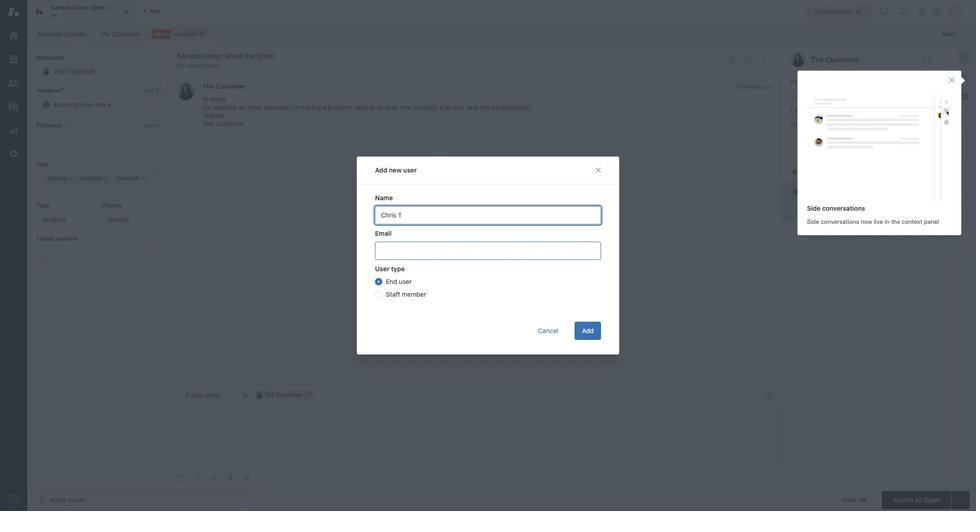 Task type: describe. For each thing, give the bounding box(es) containing it.
conversations button
[[805, 4, 872, 18]]

normal button
[[102, 212, 159, 227]]

1 horizontal spatial the customer link
[[202, 83, 246, 90]]

meet
[[91, 4, 104, 11]]

linked problem
[[36, 236, 78, 242]]

sample ticket: meet the ticket #1
[[51, 4, 131, 18]]

up
[[376, 104, 383, 111]]

email button
[[782, 74, 954, 88]]

take it
[[143, 87, 159, 94]]

(create)
[[64, 30, 88, 38]]

customer@example.com image
[[256, 392, 263, 399]]

zendesk image
[[8, 494, 20, 506]]

status
[[809, 208, 826, 215]]

the customer right the customer@example.com image
[[265, 392, 303, 399]]

next button
[[937, 27, 969, 41]]

side conversations now live in the context panel
[[807, 218, 939, 225]]

pst
[[863, 91, 875, 99]]

the right the customer@example.com image
[[265, 392, 275, 399]]

side for side conversations now live in the context panel
[[807, 218, 819, 225]]

language
[[791, 106, 820, 114]]

example (create) button
[[32, 28, 94, 41]]

minutes for 6 minutes ago
[[741, 84, 761, 90]]

email
[[247, 104, 263, 111]]

apps image
[[962, 93, 969, 101]]

end
[[386, 278, 397, 286]]

2 i'm from the left
[[291, 104, 300, 111]]

hi
[[202, 95, 209, 103]]

open link
[[146, 28, 212, 41]]

insert emojis image
[[211, 475, 218, 482]]

type
[[36, 202, 50, 209]]

staff
[[386, 291, 400, 299]]

the customer up fri,
[[811, 56, 860, 64]]

english (united states)
[[834, 106, 901, 114]]

hi there, i'm sending an email because i'm having a problem setting up your new product. can you help me troubleshoot? thanks, the customer
[[202, 95, 532, 128]]

customer inside hi there, i'm sending an email because i'm having a problem setting up your new product. can you help me troubleshoot? thanks, the customer
[[215, 120, 244, 128]]

get help image
[[933, 7, 941, 15]]

6 minutes ago status open
[[809, 198, 845, 215]]

as
[[915, 497, 922, 504]]

1 vertical spatial the
[[891, 218, 900, 225]]

6 minutes ago text field
[[736, 84, 772, 90]]

can
[[440, 104, 452, 111]]

the inside 'sample ticket: meet the ticket #1'
[[106, 4, 115, 11]]

take it button
[[143, 86, 159, 96]]

fri,
[[834, 91, 843, 99]]

ticket:
[[72, 4, 89, 11]]

add new user
[[375, 166, 417, 174]]

you
[[454, 104, 464, 111]]

ticket inside 'sample ticket: meet the ticket #1'
[[116, 4, 131, 11]]

help
[[466, 104, 479, 111]]

customer up there,
[[216, 83, 246, 90]]

organizations image
[[8, 101, 20, 113]]

because
[[264, 104, 289, 111]]

time
[[808, 91, 821, 99]]

sample
[[186, 62, 205, 69]]

your
[[385, 104, 398, 111]]

name
[[375, 194, 393, 202]]

member
[[402, 291, 426, 299]]

email inside button
[[791, 77, 807, 85]]

events image
[[744, 57, 751, 64]]

edit user image
[[306, 392, 313, 399]]

6 for 6 minutes ago
[[736, 84, 739, 90]]

customer up email button
[[826, 56, 860, 64]]

0 horizontal spatial the customer link
[[93, 28, 147, 41]]

add for add new user
[[375, 166, 387, 174]]

cancel
[[538, 327, 558, 335]]

ago for 6 minutes ago status open
[[836, 198, 845, 205]]

a
[[323, 104, 326, 111]]

tabs tab list
[[27, 0, 779, 23]]

english
[[834, 106, 855, 114]]

setting
[[354, 104, 374, 111]]

user
[[375, 265, 390, 273]]

15:42
[[845, 91, 861, 99]]

the customer up there,
[[202, 83, 246, 90]]

customers image
[[8, 77, 20, 89]]

interactions
[[793, 168, 834, 176]]

side conversations
[[807, 204, 865, 212]]

tab containing sample ticket: meet the ticket
[[27, 0, 137, 23]]

the inside hi there, i'm sending an email because i'm having a problem setting up your new product. can you help me troubleshoot? thanks, the customer
[[202, 120, 214, 128]]

user image
[[791, 52, 805, 67]]



Task type: locate. For each thing, give the bounding box(es) containing it.
1 vertical spatial ticket
[[206, 62, 221, 69]]

customer
[[112, 30, 141, 38], [826, 56, 860, 64], [216, 83, 246, 90], [215, 120, 244, 128], [276, 392, 303, 399]]

fri, 15:42 pst
[[834, 91, 875, 99]]

2 horizontal spatial open
[[924, 497, 940, 504]]

1 vertical spatial user
[[399, 278, 412, 286]]

add button
[[575, 322, 601, 340]]

ago for 6 minutes ago
[[763, 84, 772, 90]]

ticket right sample
[[206, 62, 221, 69]]

1 horizontal spatial ago
[[836, 198, 845, 205]]

email down name
[[375, 230, 392, 237]]

(united
[[857, 106, 878, 114]]

0 horizontal spatial problem
[[56, 236, 78, 242]]

main element
[[0, 0, 27, 512]]

1 horizontal spatial i'm
[[291, 104, 300, 111]]

0 vertical spatial conversations
[[822, 204, 865, 212]]

side for side conversations
[[807, 204, 821, 212]]

1 horizontal spatial add
[[582, 327, 594, 335]]

sending
[[213, 104, 236, 111]]

open inside 6 minutes ago status open
[[828, 208, 841, 215]]

example (create)
[[38, 30, 88, 38]]

1 horizontal spatial email
[[791, 77, 807, 85]]

close image right view more details image
[[939, 56, 946, 63]]

1 vertical spatial side
[[807, 218, 819, 225]]

add
[[375, 166, 387, 174], [582, 327, 594, 335]]

type
[[391, 265, 405, 273]]

email
[[791, 77, 807, 85], [375, 230, 392, 237]]

incident button
[[36, 212, 93, 227]]

the customer link down meet
[[93, 28, 147, 41]]

zendesk support image
[[8, 6, 20, 18]]

add attachment image
[[227, 475, 234, 482]]

the down "thanks,"
[[202, 120, 214, 128]]

new up name
[[389, 166, 402, 174]]

1 vertical spatial close image
[[939, 56, 946, 63]]

6 minutes ago
[[736, 84, 772, 90]]

0 horizontal spatial close image
[[122, 7, 131, 16]]

the right in
[[891, 218, 900, 225]]

states)
[[880, 106, 901, 114]]

1 horizontal spatial minutes
[[814, 198, 834, 205]]

conversations down side conversations
[[821, 218, 859, 225]]

add link (cmd k) image
[[243, 475, 251, 482]]

customer down "sending" on the left top of page
[[215, 120, 244, 128]]

the customer down meet
[[99, 30, 141, 38]]

secondary element
[[27, 25, 976, 43]]

1 horizontal spatial close image
[[939, 56, 946, 63]]

1 vertical spatial new
[[389, 166, 402, 174]]

thanks,
[[202, 112, 226, 120]]

incident
[[42, 216, 66, 223]]

take
[[143, 87, 154, 94]]

0 vertical spatial ticket
[[116, 4, 131, 11]]

1 vertical spatial the customer link
[[202, 83, 246, 90]]

the customer link up there,
[[202, 83, 246, 90]]

#1
[[51, 12, 57, 18]]

add for add
[[582, 327, 594, 335]]

0 horizontal spatial add
[[375, 166, 387, 174]]

ago inside 6 minutes ago status open
[[836, 198, 845, 205]]

minutes down events image
[[741, 84, 761, 90]]

an
[[238, 104, 245, 111]]

product.
[[414, 104, 439, 111]]

6 minutes ago text field
[[809, 198, 845, 205]]

the customer link
[[93, 28, 147, 41], [202, 83, 246, 90]]

staff member
[[386, 291, 426, 299]]

the customer
[[99, 30, 141, 38], [811, 56, 860, 64], [202, 83, 246, 90], [265, 392, 303, 399]]

add new user dialog
[[357, 157, 619, 355]]

1 vertical spatial open
[[828, 208, 841, 215]]

new
[[400, 104, 412, 111], [389, 166, 402, 174]]

1 vertical spatial problem
[[56, 236, 78, 242]]

0 vertical spatial close image
[[122, 7, 131, 16]]

0 horizontal spatial email
[[375, 230, 392, 237]]

1 horizontal spatial ticket
[[206, 62, 221, 69]]

conversations up now
[[822, 204, 865, 212]]

1 vertical spatial add
[[582, 327, 594, 335]]

priority
[[102, 202, 122, 209]]

1 horizontal spatial open
[[828, 208, 841, 215]]

side down the status
[[807, 218, 819, 225]]

conversations for side conversations
[[822, 204, 865, 212]]

minutes for 6 minutes ago status open
[[814, 198, 834, 205]]

0 vertical spatial 6
[[736, 84, 739, 90]]

submit as open
[[893, 497, 940, 504]]

next
[[943, 31, 955, 37]]

example
[[38, 30, 63, 38]]

i'm left 'having'
[[291, 104, 300, 111]]

close image inside tab
[[122, 7, 131, 16]]

cc
[[765, 391, 774, 399]]

0 vertical spatial new
[[400, 104, 412, 111]]

add inside add button
[[582, 327, 594, 335]]

normal
[[108, 216, 129, 223]]

0 vertical spatial user
[[403, 166, 417, 174]]

0 vertical spatial the customer link
[[93, 28, 147, 41]]

1 vertical spatial conversations
[[821, 218, 859, 225]]

1 side from the top
[[807, 204, 821, 212]]

it
[[155, 87, 159, 94]]

Email field
[[375, 242, 601, 260]]

the inside secondary element
[[99, 30, 110, 38]]

local time
[[791, 91, 821, 99]]

via
[[177, 62, 185, 69]]

2 side from the top
[[807, 218, 819, 225]]

the customer inside secondary element
[[99, 30, 141, 38]]

1 horizontal spatial the
[[891, 218, 900, 225]]

1 vertical spatial ago
[[836, 198, 845, 205]]

user
[[403, 166, 417, 174], [399, 278, 412, 286]]

side down interactions
[[807, 204, 821, 212]]

close image
[[122, 7, 131, 16], [939, 56, 946, 63]]

minutes inside 6 minutes ago status open
[[814, 198, 834, 205]]

1 horizontal spatial 6
[[809, 198, 812, 205]]

avatar image
[[177, 82, 195, 100]]

follow
[[143, 122, 159, 129]]

ago
[[763, 84, 772, 90], [836, 198, 845, 205]]

linked
[[36, 236, 54, 242]]

1 vertical spatial 6
[[809, 198, 812, 205]]

local
[[791, 91, 806, 99]]

troubleshoot?
[[491, 104, 532, 111]]

draft mode image
[[178, 475, 185, 482]]

context
[[902, 218, 923, 225]]

0 horizontal spatial 6
[[736, 84, 739, 90]]

ticket right meet
[[116, 4, 131, 11]]

0 vertical spatial the
[[106, 4, 115, 11]]

format text image
[[194, 475, 201, 482]]

conversations for side conversations now live in the context panel
[[821, 218, 859, 225]]

notes
[[791, 121, 808, 128]]

i'm down the hi
[[202, 104, 211, 111]]

add right cancel
[[582, 327, 594, 335]]

minutes up the status
[[814, 198, 834, 205]]

0 horizontal spatial ago
[[763, 84, 772, 90]]

problem down 'incident' popup button on the top
[[56, 236, 78, 242]]

0 vertical spatial problem
[[328, 104, 352, 111]]

open
[[154, 31, 169, 37], [828, 208, 841, 215], [924, 497, 940, 504]]

get started image
[[8, 30, 20, 41]]

view more details image
[[924, 56, 932, 63]]

6 inside 6 minutes ago status open
[[809, 198, 812, 205]]

0 vertical spatial add
[[375, 166, 387, 174]]

customer inside secondary element
[[112, 30, 141, 38]]

the up the hi
[[202, 83, 214, 90]]

0 vertical spatial email
[[791, 77, 807, 85]]

me
[[480, 104, 489, 111]]

customer left edit user image
[[276, 392, 303, 399]]

new right your
[[400, 104, 412, 111]]

1 vertical spatial email
[[375, 230, 392, 237]]

having
[[302, 104, 321, 111]]

in
[[885, 218, 890, 225]]

1 horizontal spatial problem
[[328, 104, 352, 111]]

zendesk products image
[[919, 9, 925, 15]]

0 vertical spatial open
[[154, 31, 169, 37]]

now
[[861, 218, 872, 225]]

views image
[[8, 53, 20, 65]]

admin image
[[8, 148, 20, 160]]

problem
[[328, 104, 352, 111], [56, 236, 78, 242]]

0 horizontal spatial the
[[106, 4, 115, 11]]

Subject field
[[175, 51, 721, 62]]

0 horizontal spatial minutes
[[741, 84, 761, 90]]

problem right a
[[328, 104, 352, 111]]

1 vertical spatial minutes
[[814, 198, 834, 205]]

end user
[[386, 278, 412, 286]]

live
[[874, 218, 883, 225]]

the right user icon
[[811, 56, 824, 64]]

0 vertical spatial side
[[807, 204, 821, 212]]

problem inside hi there, i'm sending an email because i'm having a problem setting up your new product. can you help me troubleshoot? thanks, the customer
[[328, 104, 352, 111]]

close modal image
[[595, 167, 602, 174]]

1 i'm from the left
[[202, 104, 211, 111]]

the right meet
[[106, 4, 115, 11]]

new inside add new user dialog
[[389, 166, 402, 174]]

Name field
[[375, 206, 601, 225]]

0 vertical spatial ago
[[763, 84, 772, 90]]

reporting image
[[8, 124, 20, 136]]

email up the local
[[791, 77, 807, 85]]

6
[[736, 84, 739, 90], [809, 198, 812, 205]]

via sample ticket
[[177, 62, 221, 69]]

customer down 'sample ticket: meet the ticket #1'
[[112, 30, 141, 38]]

0 horizontal spatial ticket
[[116, 4, 131, 11]]

sample
[[51, 4, 71, 11]]

the
[[106, 4, 115, 11], [891, 218, 900, 225]]

0 vertical spatial minutes
[[741, 84, 761, 90]]

submit
[[893, 497, 914, 504]]

2 vertical spatial open
[[924, 497, 940, 504]]

customer context image
[[962, 53, 969, 61]]

0 horizontal spatial open
[[154, 31, 169, 37]]

ticket
[[116, 4, 131, 11], [206, 62, 221, 69]]

Add user notes text field
[[834, 120, 943, 151]]

conversations
[[815, 8, 852, 14]]

user type
[[375, 265, 405, 273]]

add up name
[[375, 166, 387, 174]]

cancel button
[[531, 322, 566, 340]]

cc button
[[765, 391, 774, 400]]

the down 'sample ticket: meet the ticket #1'
[[99, 30, 110, 38]]

tab
[[27, 0, 137, 23]]

open inside secondary element
[[154, 31, 169, 37]]

to
[[241, 391, 248, 399]]

email inside add new user dialog
[[375, 230, 392, 237]]

i'm
[[202, 104, 211, 111], [291, 104, 300, 111]]

there,
[[210, 95, 227, 103]]

new inside hi there, i'm sending an email because i'm having a problem setting up your new product. can you help me troubleshoot? thanks, the customer
[[400, 104, 412, 111]]

follow button
[[143, 122, 159, 130]]

0 horizontal spatial i'm
[[202, 104, 211, 111]]

the
[[99, 30, 110, 38], [811, 56, 824, 64], [202, 83, 214, 90], [202, 120, 214, 128], [265, 392, 275, 399]]

close image right meet
[[122, 7, 131, 16]]

6 for 6 minutes ago status open
[[809, 198, 812, 205]]

panel
[[924, 218, 939, 225]]



Task type: vqa. For each thing, say whether or not it's contained in the screenshot.
events image
yes



